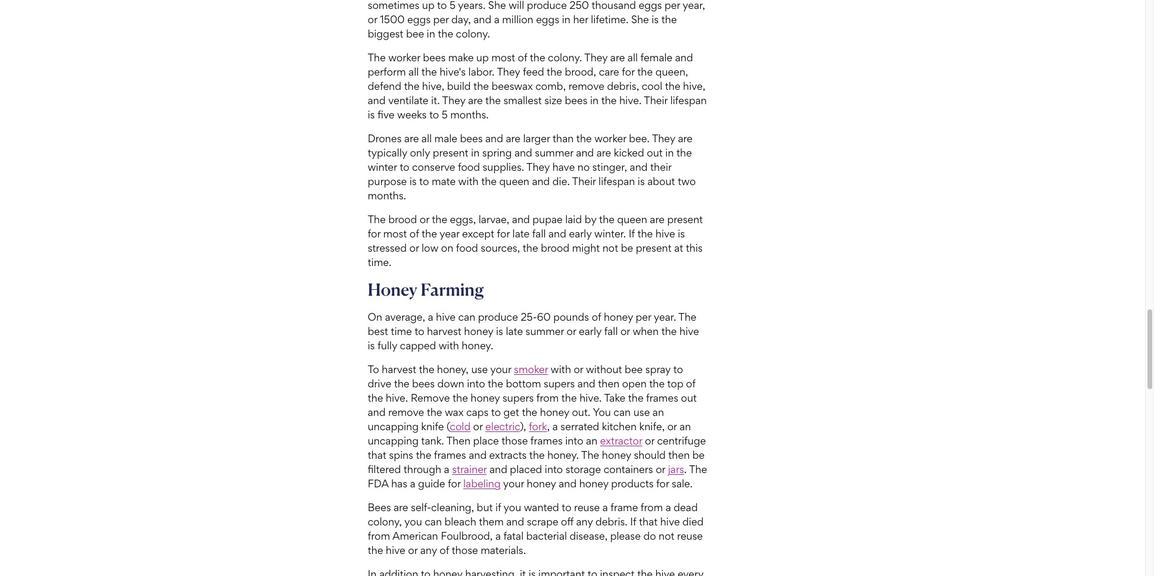 Task type: locate. For each thing, give the bounding box(es) containing it.
the up stressed
[[368, 213, 386, 226]]

you right if
[[504, 502, 522, 515]]

pupae
[[533, 213, 563, 226]]

1 horizontal spatial fall
[[605, 326, 618, 338]]

the
[[368, 51, 386, 64], [368, 213, 386, 226], [679, 311, 697, 324], [582, 450, 600, 462], [690, 464, 708, 476]]

a inside on average, a hive can produce 25-60 pounds of honey per year. the best time to harvest honey is late summer or early fall or when the hive is fully capped with honey.
[[428, 311, 434, 324]]

0 vertical spatial their
[[644, 94, 668, 107]]

the right than
[[577, 132, 592, 145]]

1 vertical spatial with
[[439, 340, 459, 352]]

2 horizontal spatial from
[[641, 502, 663, 515]]

2 vertical spatial all
[[422, 132, 432, 145]]

of down foulbrood,
[[440, 545, 449, 557]]

american
[[393, 531, 438, 543]]

1 vertical spatial worker
[[595, 132, 627, 145]]

0 vertical spatial into
[[467, 378, 485, 391]]

1 horizontal spatial those
[[502, 435, 528, 448]]

hive
[[656, 228, 676, 240], [436, 311, 456, 324], [680, 326, 700, 338], [661, 516, 680, 529], [386, 545, 406, 557]]

bees are self-cleaning, but if you wanted to reuse a frame from a dead colony, you can bleach them and scrape off any debris. if that hive died from american foulbrood, a fatal bacterial disease, please do not reuse the hive or any of those materials.
[[368, 502, 704, 557]]

larger
[[524, 132, 550, 145]]

a
[[428, 311, 434, 324], [553, 421, 558, 433], [444, 464, 450, 476], [410, 478, 416, 491], [603, 502, 608, 515], [666, 502, 672, 515], [496, 531, 501, 543]]

0 horizontal spatial months.
[[368, 190, 406, 202]]

1 horizontal spatial then
[[669, 450, 690, 462]]

lifespan
[[671, 94, 707, 107], [599, 175, 635, 188]]

1 horizontal spatial harvest
[[427, 326, 462, 338]]

harvest up capped
[[427, 326, 462, 338]]

serrated
[[561, 421, 600, 433]]

size
[[545, 94, 563, 107]]

can inside with or without bee spray to drive the bees down into the bottom supers and then open the top of the hive. remove the honey supers from the hive. take the frames out and remove the wax caps to get the honey out. you can use an uncapping knife (
[[614, 407, 631, 419]]

frames down , at the left bottom of page
[[531, 435, 563, 448]]

supers down the smoker link
[[544, 378, 575, 391]]

0 horizontal spatial any
[[421, 545, 437, 557]]

queen down supplies.
[[500, 175, 530, 188]]

1 vertical spatial lifespan
[[599, 175, 635, 188]]

0 vertical spatial all
[[628, 51, 638, 64]]

with or without bee spray to drive the bees down into the bottom supers and then open the top of the hive. remove the honey supers from the hive. take the frames out and remove the wax caps to get the honey out. you can use an uncapping knife (
[[368, 364, 697, 433]]

spray
[[646, 364, 671, 376]]

your up bottom
[[491, 364, 512, 376]]

1 vertical spatial supers
[[503, 392, 534, 405]]

honey. inside or centrifuge that spins the frames and extracts the honey. the honey should then be filtered through a
[[548, 450, 579, 462]]

months. right 5 at the left of page
[[451, 109, 489, 121]]

all up only
[[422, 132, 432, 145]]

0 horizontal spatial in
[[471, 147, 480, 159]]

lifespan down queen,
[[671, 94, 707, 107]]

1 horizontal spatial in
[[591, 94, 599, 107]]

0 vertical spatial out
[[647, 147, 663, 159]]

1 vertical spatial harvest
[[382, 364, 417, 376]]

0 vertical spatial you
[[504, 502, 522, 515]]

0 vertical spatial months.
[[451, 109, 489, 121]]

and inside bees are self-cleaning, but if you wanted to reuse a frame from a dead colony, you can bleach them and scrape off any debris. if that hive died from american foulbrood, a fatal bacterial disease, please do not reuse the hive or any of those materials.
[[507, 516, 525, 529]]

0 horizontal spatial fall
[[533, 228, 546, 240]]

1 horizontal spatial hive.
[[580, 392, 602, 405]]

get
[[504, 407, 520, 419]]

2 vertical spatial from
[[368, 531, 390, 543]]

year
[[440, 228, 460, 240]]

is inside the brood or the eggs, larvae, and pupae laid by the queen are present for most of the year except for late fall and early winter. if the hive is stressed or low on food sources, the brood might not be present at this time.
[[678, 228, 685, 240]]

2 uncapping from the top
[[368, 435, 419, 448]]

can inside bees are self-cleaning, but if you wanted to reuse a frame from a dead colony, you can bleach them and scrape off any debris. if that hive died from american foulbrood, a fatal bacterial disease, please do not reuse the hive or any of those materials.
[[425, 516, 442, 529]]

present
[[433, 147, 469, 159], [668, 213, 703, 226], [636, 242, 672, 255]]

your down placed
[[503, 478, 525, 491]]

1 vertical spatial an
[[680, 421, 692, 433]]

placed
[[510, 464, 543, 476]]

2 vertical spatial with
[[551, 364, 572, 376]]

than
[[553, 132, 574, 145]]

1 vertical spatial summer
[[526, 326, 564, 338]]

1 horizontal spatial any
[[577, 516, 593, 529]]

then inside with or without bee spray to drive the bees down into the bottom supers and then open the top of the hive. remove the honey supers from the hive. take the frames out and remove the wax caps to get the honey out. you can use an uncapping knife (
[[598, 378, 620, 391]]

the up perform
[[368, 51, 386, 64]]

for inside the worker bees make up most of the colony. they are all female and perform all the hive's labor. they feed the brood, care for the queen, defend the hive, build the beeswax comb, remove debris, cool the hive, and ventilate it. they are the smallest size bees in the hive. their lifespan is five weeks to 5 months.
[[622, 66, 635, 78]]

a right has
[[410, 478, 416, 491]]

remove inside with or without bee spray to drive the bees down into the bottom supers and then open the top of the hive. remove the honey supers from the hive. take the frames out and remove the wax caps to get the honey out. you can use an uncapping knife (
[[389, 407, 424, 419]]

if inside bees are self-cleaning, but if you wanted to reuse a frame from a dead colony, you can bleach them and scrape off any debris. if that hive died from american foulbrood, a fatal bacterial disease, please do not reuse the hive or any of those materials.
[[631, 516, 637, 529]]

2 horizontal spatial into
[[566, 435, 584, 448]]

summer down 60
[[526, 326, 564, 338]]

most inside the worker bees make up most of the colony. they are all female and perform all the hive's labor. they feed the brood, care for the queen, defend the hive, build the beeswax comb, remove debris, cool the hive, and ventilate it. they are the smallest size bees in the hive. their lifespan is five weeks to 5 months.
[[492, 51, 516, 64]]

uncapping inside , a serrated kitchen knife, or an uncapping tank. then place those frames into an
[[368, 435, 419, 448]]

2 vertical spatial an
[[586, 435, 598, 448]]

then inside or centrifuge that spins the frames and extracts the honey. the honey should then be filtered through a
[[669, 450, 690, 462]]

late
[[513, 228, 530, 240], [506, 326, 523, 338]]

1 horizontal spatial be
[[693, 450, 705, 462]]

use right the honey,
[[472, 364, 488, 376]]

2 vertical spatial frames
[[434, 450, 466, 462]]

remove inside the worker bees make up most of the colony. they are all female and perform all the hive's labor. they feed the brood, care for the queen, defend the hive, build the beeswax comb, remove debris, cool the hive, and ventilate it. they are the smallest size bees in the hive. their lifespan is five weeks to 5 months.
[[569, 80, 605, 93]]

present up at
[[668, 213, 703, 226]]

most right up
[[492, 51, 516, 64]]

smoker link
[[514, 364, 549, 376]]

0 horizontal spatial their
[[573, 175, 596, 188]]

food down except
[[456, 242, 478, 255]]

0 vertical spatial any
[[577, 516, 593, 529]]

products
[[612, 478, 654, 491]]

0 horizontal spatial into
[[467, 378, 485, 391]]

reuse down died
[[678, 531, 703, 543]]

best
[[368, 326, 388, 338]]

0 vertical spatial with
[[459, 175, 479, 188]]

the up "ventilate"
[[404, 80, 420, 93]]

1 horizontal spatial from
[[537, 392, 559, 405]]

with inside on average, a hive can produce 25-60 pounds of honey per year. the best time to harvest honey is late summer or early fall or when the hive is fully capped with honey.
[[439, 340, 459, 352]]

bacterial
[[527, 531, 567, 543]]

fall left when
[[605, 326, 618, 338]]

they up "beeswax"
[[497, 66, 521, 78]]

0 vertical spatial then
[[598, 378, 620, 391]]

1 vertical spatial those
[[452, 545, 478, 557]]

1 vertical spatial food
[[456, 242, 478, 255]]

0 vertical spatial uncapping
[[368, 421, 419, 433]]

remove for brood,
[[569, 80, 605, 93]]

is
[[368, 109, 375, 121], [410, 175, 417, 188], [638, 175, 645, 188], [678, 228, 685, 240], [496, 326, 504, 338], [368, 340, 375, 352]]

queen up winter.
[[618, 213, 648, 226]]

the up storage
[[582, 450, 600, 462]]

the down capped
[[419, 364, 435, 376]]

a right , at the left bottom of page
[[553, 421, 558, 433]]

if up the please
[[631, 516, 637, 529]]

for down jars
[[657, 478, 670, 491]]

with right mate
[[459, 175, 479, 188]]

months. inside the worker bees make up most of the colony. they are all female and perform all the hive's labor. they feed the brood, care for the queen, defend the hive, build the beeswax comb, remove debris, cool the hive, and ventilate it. they are the smallest size bees in the hive. their lifespan is five weeks to 5 months.
[[451, 109, 489, 121]]

or up should
[[645, 435, 655, 448]]

out
[[647, 147, 663, 159], [681, 392, 697, 405]]

is left five at left top
[[368, 109, 375, 121]]

ventilate
[[389, 94, 429, 107]]

honey inside or centrifuge that spins the frames and extracts the honey. the honey should then be filtered through a
[[602, 450, 632, 462]]

1 vertical spatial out
[[681, 392, 697, 405]]

1 vertical spatial most
[[383, 228, 407, 240]]

1 horizontal spatial reuse
[[678, 531, 703, 543]]

lifespan inside the worker bees make up most of the colony. they are all female and perform all the hive's labor. they feed the brood, care for the queen, defend the hive, build the beeswax comb, remove debris, cool the hive, and ventilate it. they are the smallest size bees in the hive. their lifespan is five weeks to 5 months.
[[671, 94, 707, 107]]

jars link
[[668, 464, 685, 476]]

hive. inside the worker bees make up most of the colony. they are all female and perform all the hive's labor. they feed the brood, care for the queen, defend the hive, build the beeswax comb, remove debris, cool the hive, and ventilate it. they are the smallest size bees in the hive. their lifespan is five weeks to 5 months.
[[620, 94, 642, 107]]

into right placed
[[545, 464, 563, 476]]

1 uncapping from the top
[[368, 421, 419, 433]]

and down kicked
[[630, 161, 648, 174]]

centrifuge
[[658, 435, 706, 448]]

their down no
[[573, 175, 596, 188]]

0 horizontal spatial most
[[383, 228, 407, 240]]

0 horizontal spatial you
[[405, 516, 422, 529]]

is down best
[[368, 340, 375, 352]]

or inside , a serrated kitchen knife, or an uncapping tank. then place those frames into an
[[668, 421, 677, 433]]

bottom
[[506, 378, 541, 391]]

bleach
[[445, 516, 477, 529]]

1 vertical spatial late
[[506, 326, 523, 338]]

0 vertical spatial food
[[458, 161, 480, 174]]

time
[[391, 326, 412, 338]]

top
[[668, 378, 684, 391]]

in
[[591, 94, 599, 107], [471, 147, 480, 159], [666, 147, 674, 159]]

disease,
[[570, 531, 608, 543]]

0 vertical spatial be
[[621, 242, 634, 255]]

pounds
[[554, 311, 590, 324]]

for
[[622, 66, 635, 78], [368, 228, 381, 240], [497, 228, 510, 240], [448, 478, 461, 491], [657, 478, 670, 491]]

their
[[644, 94, 668, 107], [573, 175, 596, 188]]

of inside on average, a hive can produce 25-60 pounds of honey per year. the best time to harvest honey is late summer or early fall or when the hive is fully capped with honey.
[[592, 311, 602, 324]]

you up american
[[405, 516, 422, 529]]

then
[[447, 435, 471, 448]]

1 vertical spatial into
[[566, 435, 584, 448]]

from down colony,
[[368, 531, 390, 543]]

1 vertical spatial that
[[639, 516, 658, 529]]

is down conserve
[[410, 175, 417, 188]]

honey up , at the left bottom of page
[[540, 407, 570, 419]]

months. inside drones are all male bees and are larger than the worker bee. they are typically only present in spring and summer and are kicked out in the winter to conserve food supplies. they have no stinger, and their purpose is to mate with the queen and die. their lifespan is about two months.
[[368, 190, 406, 202]]

to inside the worker bees make up most of the colony. they are all female and perform all the hive's labor. they feed the brood, care for the queen, defend the hive, build the beeswax comb, remove debris, cool the hive, and ventilate it. they are the smallest size bees in the hive. their lifespan is five weeks to 5 months.
[[430, 109, 439, 121]]

not inside bees are self-cleaning, but if you wanted to reuse a frame from a dead colony, you can bleach them and scrape off any debris. if that hive died from american foulbrood, a fatal bacterial disease, please do not reuse the hive or any of those materials.
[[659, 531, 675, 543]]

0 vertical spatial that
[[368, 450, 387, 462]]

0 horizontal spatial remove
[[389, 407, 424, 419]]

worker up perform
[[389, 51, 421, 64]]

frames inside or centrifuge that spins the frames and extracts the honey. the honey should then be filtered through a
[[434, 450, 466, 462]]

or inside or centrifuge that spins the frames and extracts the honey. the honey should then be filtered through a
[[645, 435, 655, 448]]

to inside on average, a hive can produce 25-60 pounds of honey per year. the best time to harvest honey is late summer or early fall or when the hive is fully capped with honey.
[[415, 326, 425, 338]]

1 horizontal spatial lifespan
[[671, 94, 707, 107]]

1 vertical spatial queen
[[618, 213, 648, 226]]

1 horizontal spatial out
[[681, 392, 697, 405]]

0 vertical spatial supers
[[544, 378, 575, 391]]

the down the year.
[[662, 326, 677, 338]]

fall down pupae at the left of page
[[533, 228, 546, 240]]

electric link
[[486, 421, 520, 433]]

0 horizontal spatial from
[[368, 531, 390, 543]]

labeling your honey and honey products for sale.
[[464, 478, 693, 491]]

the down spray on the right
[[650, 378, 665, 391]]

present down male
[[433, 147, 469, 159]]

0 vertical spatial early
[[569, 228, 592, 240]]

drones are all male bees and are larger than the worker bee. they are typically only present in spring and summer and are kicked out in the winter to conserve food supplies. they have no stinger, and their purpose is to mate with the queen and die. their lifespan is about two months.
[[368, 132, 696, 202]]

1 horizontal spatial honey.
[[548, 450, 579, 462]]

1 horizontal spatial all
[[422, 132, 432, 145]]

food left supplies.
[[458, 161, 480, 174]]

to up the off at left bottom
[[562, 502, 572, 515]]

the inside or centrifuge that spins the frames and extracts the honey. the honey should then be filtered through a
[[582, 450, 600, 462]]

brood
[[389, 213, 417, 226], [541, 242, 570, 255]]

the right the year.
[[679, 311, 697, 324]]

hive down american
[[386, 545, 406, 557]]

hive. down debris,
[[620, 94, 642, 107]]

those inside , a serrated kitchen knife, or an uncapping tank. then place those frames into an
[[502, 435, 528, 448]]

an down serrated
[[586, 435, 598, 448]]

the inside bees are self-cleaning, but if you wanted to reuse a frame from a dead colony, you can bleach them and scrape off any debris. if that hive died from american foulbrood, a fatal bacterial disease, please do not reuse the hive or any of those materials.
[[368, 545, 383, 557]]

0 vertical spatial frames
[[647, 392, 679, 405]]

reuse down labeling your honey and honey products for sale.
[[575, 502, 600, 515]]

if inside the brood or the eggs, larvae, and pupae laid by the queen are present for most of the year except for late fall and early winter. if the hive is stressed or low on food sources, the brood might not be present at this time.
[[629, 228, 635, 240]]

of right top
[[687, 378, 696, 391]]

into inside with or without bee spray to drive the bees down into the bottom supers and then open the top of the hive. remove the honey supers from the hive. take the frames out and remove the wax caps to get the honey out. you can use an uncapping knife (
[[467, 378, 485, 391]]

2 horizontal spatial hive.
[[620, 94, 642, 107]]

0 vertical spatial late
[[513, 228, 530, 240]]

if
[[629, 228, 635, 240], [631, 516, 637, 529]]

0 vertical spatial can
[[459, 311, 476, 324]]

1 vertical spatial frames
[[531, 435, 563, 448]]

early
[[569, 228, 592, 240], [579, 326, 602, 338]]

into down serrated
[[566, 435, 584, 448]]

summer
[[535, 147, 574, 159], [526, 326, 564, 338]]

hive,
[[422, 80, 445, 93], [684, 80, 706, 93]]

then down the centrifuge
[[669, 450, 690, 462]]

bee.
[[630, 132, 650, 145]]

are inside bees are self-cleaning, but if you wanted to reuse a frame from a dead colony, you can bleach them and scrape off any debris. if that hive died from american foulbrood, a fatal bacterial disease, please do not reuse the hive or any of those materials.
[[394, 502, 409, 515]]

of
[[518, 51, 528, 64], [410, 228, 419, 240], [592, 311, 602, 324], [687, 378, 696, 391], [440, 545, 449, 557]]

1 vertical spatial uncapping
[[368, 435, 419, 448]]

if
[[496, 502, 501, 515]]

the up low
[[422, 228, 437, 240]]

1 horizontal spatial most
[[492, 51, 516, 64]]

bees right male
[[460, 132, 483, 145]]

late inside the brood or the eggs, larvae, and pupae laid by the queen are present for most of the year except for late fall and early winter. if the hive is stressed or low on food sources, the brood might not be present at this time.
[[513, 228, 530, 240]]

are up only
[[405, 132, 419, 145]]

bees
[[368, 502, 391, 515]]

are left self-
[[394, 502, 409, 515]]

most inside the brood or the eggs, larvae, and pupae laid by the queen are present for most of the year except for late fall and early winter. if the hive is stressed or low on food sources, the brood might not be present at this time.
[[383, 228, 407, 240]]

the brood or the eggs, larvae, and pupae laid by the queen are present for most of the year except for late fall and early winter. if the hive is stressed or low on food sources, the brood might not be present at this time.
[[368, 213, 703, 269]]

0 horizontal spatial can
[[425, 516, 442, 529]]

0 horizontal spatial brood
[[389, 213, 417, 226]]

an up the centrifuge
[[680, 421, 692, 433]]

they down build
[[443, 94, 466, 107]]

use
[[472, 364, 488, 376], [634, 407, 650, 419]]

queen inside the brood or the eggs, larvae, and pupae laid by the queen are present for most of the year except for late fall and early winter. if the hive is stressed or low on food sources, the brood might not be present at this time.
[[618, 213, 648, 226]]

hive down farming
[[436, 311, 456, 324]]

to inside bees are self-cleaning, but if you wanted to reuse a frame from a dead colony, you can bleach them and scrape off any debris. if that hive died from american foulbrood, a fatal bacterial disease, please do not reuse the hive or any of those materials.
[[562, 502, 572, 515]]

0 vertical spatial most
[[492, 51, 516, 64]]

with up the honey,
[[439, 340, 459, 352]]

1 horizontal spatial you
[[504, 502, 522, 515]]

worker
[[389, 51, 421, 64], [595, 132, 627, 145]]

then
[[598, 378, 620, 391], [669, 450, 690, 462]]

of up "feed"
[[518, 51, 528, 64]]

0 vertical spatial not
[[603, 242, 619, 255]]

cold link
[[450, 421, 471, 433]]

fall inside on average, a hive can produce 25-60 pounds of honey per year. the best time to harvest honey is late summer or early fall or when the hive is fully capped with honey.
[[605, 326, 618, 338]]

and up strainer
[[469, 450, 487, 462]]

0 horizontal spatial honey.
[[462, 340, 494, 352]]

months. down purpose
[[368, 190, 406, 202]]

into
[[467, 378, 485, 391], [566, 435, 584, 448], [545, 464, 563, 476]]

the right .
[[690, 464, 708, 476]]

can inside on average, a hive can produce 25-60 pounds of honey per year. the best time to harvest honey is late summer or early fall or when the hive is fully capped with honey.
[[459, 311, 476, 324]]

lifespan inside drones are all male bees and are larger than the worker bee. they are typically only present in spring and summer and are kicked out in the winter to conserve food supplies. they have no stinger, and their purpose is to mate with the queen and die. their lifespan is about two months.
[[599, 175, 635, 188]]

1 horizontal spatial worker
[[595, 132, 627, 145]]

bee
[[625, 364, 643, 376]]

fall inside the brood or the eggs, larvae, and pupae laid by the queen are present for most of the year except for late fall and early winter. if the hive is stressed or low on food sources, the brood might not be present at this time.
[[533, 228, 546, 240]]

laid
[[566, 213, 582, 226]]

0 horizontal spatial frames
[[434, 450, 466, 462]]

1 vertical spatial be
[[693, 450, 705, 462]]

0 horizontal spatial out
[[647, 147, 663, 159]]

fda
[[368, 478, 389, 491]]

the right winter.
[[638, 228, 653, 240]]

not
[[603, 242, 619, 255], [659, 531, 675, 543]]

honey left per in the bottom of the page
[[604, 311, 634, 324]]

0 vertical spatial queen
[[500, 175, 530, 188]]

1 horizontal spatial that
[[639, 516, 658, 529]]

1 horizontal spatial months.
[[451, 109, 489, 121]]

for up debris,
[[622, 66, 635, 78]]

remove
[[569, 80, 605, 93], [389, 407, 424, 419]]

use up knife,
[[634, 407, 650, 419]]

spins
[[389, 450, 414, 462]]

died
[[683, 516, 704, 529]]

worker inside the worker bees make up most of the colony. they are all female and perform all the hive's labor. they feed the brood, care for the queen, defend the hive, build the beeswax comb, remove debris, cool the hive, and ventilate it. they are the smallest size bees in the hive. their lifespan is five weeks to 5 months.
[[389, 51, 421, 64]]

a inside . the fda has a guide for
[[410, 478, 416, 491]]

bees inside drones are all male bees and are larger than the worker bee. they are typically only present in spring and summer and are kicked out in the winter to conserve food supplies. they have no stinger, and their purpose is to mate with the queen and die. their lifespan is about two months.
[[460, 132, 483, 145]]

then down without at the right bottom of page
[[598, 378, 620, 391]]

with
[[459, 175, 479, 188], [439, 340, 459, 352], [551, 364, 572, 376]]

farming
[[421, 280, 484, 300]]

supers down bottom
[[503, 392, 534, 405]]

foulbrood,
[[441, 531, 493, 543]]

honey. up the strainer and placed into storage containers or jars
[[548, 450, 579, 462]]

bees inside with or without bee spray to drive the bees down into the bottom supers and then open the top of the hive. remove the honey supers from the hive. take the frames out and remove the wax caps to get the honey out. you can use an uncapping knife (
[[412, 378, 435, 391]]

it.
[[431, 94, 440, 107]]

materials.
[[481, 545, 526, 557]]

0 horizontal spatial hive.
[[386, 392, 408, 405]]

the inside . the fda has a guide for
[[690, 464, 708, 476]]

can up kitchen
[[614, 407, 631, 419]]

are inside the brood or the eggs, larvae, and pupae laid by the queen are present for most of the year except for late fall and early winter. if the hive is stressed or low on food sources, the brood might not be present at this time.
[[650, 213, 665, 226]]

out up their
[[647, 147, 663, 159]]

up
[[477, 51, 489, 64]]

0 vertical spatial those
[[502, 435, 528, 448]]

0 vertical spatial honey.
[[462, 340, 494, 352]]

of inside the worker bees make up most of the colony. they are all female and perform all the hive's labor. they feed the brood, care for the queen, defend the hive, build the beeswax comb, remove debris, cool the hive, and ventilate it. they are the smallest size bees in the hive. their lifespan is five weeks to 5 months.
[[518, 51, 528, 64]]

1 vertical spatial all
[[409, 66, 419, 78]]

not inside the brood or the eggs, larvae, and pupae laid by the queen are present for most of the year except for late fall and early winter. if the hive is stressed or low on food sources, the brood might not be present at this time.
[[603, 242, 619, 255]]

can down self-
[[425, 516, 442, 529]]

from
[[537, 392, 559, 405], [641, 502, 663, 515], [368, 531, 390, 543]]

1 horizontal spatial remove
[[569, 80, 605, 93]]

the up the through at the left of the page
[[416, 450, 432, 462]]

hive up at
[[656, 228, 676, 240]]

tank.
[[422, 435, 444, 448]]

1 vertical spatial can
[[614, 407, 631, 419]]

hive. up "out."
[[580, 392, 602, 405]]

is inside the worker bees make up most of the colony. they are all female and perform all the hive's labor. they feed the brood, care for the queen, defend the hive, build the beeswax comb, remove debris, cool the hive, and ventilate it. they are the smallest size bees in the hive. their lifespan is five weeks to 5 months.
[[368, 109, 375, 121]]

1 vertical spatial then
[[669, 450, 690, 462]]

of inside the brood or the eggs, larvae, and pupae laid by the queen are present for most of the year except for late fall and early winter. if the hive is stressed or low on food sources, the brood might not be present at this time.
[[410, 228, 419, 240]]

any down american
[[421, 545, 437, 557]]

frames down then
[[434, 450, 466, 462]]

filtered
[[368, 464, 401, 476]]

25-
[[521, 311, 537, 324]]

0 vertical spatial fall
[[533, 228, 546, 240]]

1 vertical spatial remove
[[389, 407, 424, 419]]

1 horizontal spatial use
[[634, 407, 650, 419]]

2 vertical spatial can
[[425, 516, 442, 529]]

place
[[473, 435, 499, 448]]

.
[[685, 464, 687, 476]]

not right the do at the right of the page
[[659, 531, 675, 543]]

remove for remove
[[389, 407, 424, 419]]

your
[[491, 364, 512, 376], [503, 478, 525, 491]]

supers
[[544, 378, 575, 391], [503, 392, 534, 405]]



Task type: describe. For each thing, give the bounding box(es) containing it.
knife
[[422, 421, 444, 433]]

supplies.
[[483, 161, 525, 174]]

through
[[404, 464, 442, 476]]

do
[[644, 531, 656, 543]]

frames inside , a serrated kitchen knife, or an uncapping tank. then place those frames into an
[[531, 435, 563, 448]]

on
[[368, 311, 383, 324]]

the down queen,
[[665, 80, 681, 93]]

labeling
[[464, 478, 501, 491]]

the left bottom
[[488, 378, 504, 391]]

wax
[[445, 407, 464, 419]]

a inside or centrifuge that spins the frames and extracts the honey. the honey should then be filtered through a
[[444, 464, 450, 476]]

and down defend
[[368, 94, 386, 107]]

the up wax
[[453, 392, 468, 405]]

in inside the worker bees make up most of the colony. they are all female and perform all the hive's labor. they feed the brood, care for the queen, defend the hive, build the beeswax comb, remove debris, cool the hive, and ventilate it. they are the smallest size bees in the hive. their lifespan is five weeks to 5 months.
[[591, 94, 599, 107]]

summer inside on average, a hive can produce 25-60 pounds of honey per year. the best time to harvest honey is late summer or early fall or when the hive is fully capped with honey.
[[526, 326, 564, 338]]

storage
[[566, 464, 601, 476]]

2 horizontal spatial an
[[680, 421, 692, 433]]

dead
[[674, 502, 698, 515]]

present inside drones are all male bees and are larger than the worker bee. they are typically only present in spring and summer and are kicked out in the winter to conserve food supplies. they have no stinger, and their purpose is to mate with the queen and die. their lifespan is about two months.
[[433, 147, 469, 159]]

2 vertical spatial into
[[545, 464, 563, 476]]

the up "out."
[[562, 392, 577, 405]]

extractor
[[601, 435, 643, 448]]

0 horizontal spatial reuse
[[575, 502, 600, 515]]

that inside or centrifuge that spins the frames and extracts the honey. the honey should then be filtered through a
[[368, 450, 387, 462]]

uncapping inside with or without bee spray to drive the bees down into the bottom supers and then open the top of the hive. remove the honey supers from the hive. take the frames out and remove the wax caps to get the honey out. you can use an uncapping knife (
[[368, 421, 419, 433]]

or down pounds
[[567, 326, 577, 338]]

they left have
[[527, 161, 550, 174]]

the right drive
[[394, 378, 410, 391]]

,
[[548, 421, 550, 433]]

but
[[477, 502, 493, 515]]

a up "debris."
[[603, 502, 608, 515]]

care
[[599, 66, 620, 78]]

and up queen,
[[676, 51, 694, 64]]

with inside drones are all male bees and are larger than the worker bee. they are typically only present in spring and summer and are kicked out in the winter to conserve food supplies. they have no stinger, and their purpose is to mate with the queen and die. their lifespan is about two months.
[[459, 175, 479, 188]]

fatal
[[504, 531, 524, 543]]

on
[[441, 242, 454, 255]]

or left jars
[[656, 464, 666, 476]]

the down supplies.
[[482, 175, 497, 188]]

into inside , a serrated kitchen knife, or an uncapping tank. then place those frames into an
[[566, 435, 584, 448]]

or inside with or without bee spray to drive the bees down into the bottom supers and then open the top of the hive. remove the honey supers from the hive. take the frames out and remove the wax caps to get the honey out. you can use an uncapping knife (
[[574, 364, 584, 376]]

honey up 'caps'
[[471, 392, 500, 405]]

are down build
[[468, 94, 483, 107]]

please
[[611, 531, 641, 543]]

they right bee.
[[652, 132, 676, 145]]

and down extracts
[[490, 464, 508, 476]]

low
[[422, 242, 439, 255]]

mate
[[432, 175, 456, 188]]

out inside with or without bee spray to drive the bees down into the bottom supers and then open the top of the hive. remove the honey supers from the hive. take the frames out and remove the wax caps to get the honey out. you can use an uncapping knife (
[[681, 392, 697, 405]]

60
[[537, 311, 551, 324]]

year.
[[654, 311, 677, 324]]

no
[[578, 161, 590, 174]]

summer inside drones are all male bees and are larger than the worker bee. they are typically only present in spring and summer and are kicked out in the winter to conserve food supplies. they have no stinger, and their purpose is to mate with the queen and die. their lifespan is about two months.
[[535, 147, 574, 159]]

2 horizontal spatial in
[[666, 147, 674, 159]]

brood,
[[565, 66, 597, 78]]

are up stinger,
[[597, 147, 612, 159]]

fully
[[378, 340, 398, 352]]

spring
[[483, 147, 512, 159]]

they up the care
[[585, 51, 608, 64]]

by
[[585, 213, 597, 226]]

strainer link
[[452, 464, 487, 476]]

harvest inside on average, a hive can produce 25-60 pounds of honey per year. the best time to harvest honey is late summer or early fall or when the hive is fully capped with honey.
[[427, 326, 462, 338]]

and left pupae at the left of page
[[512, 213, 530, 226]]

the up placed
[[530, 450, 545, 462]]

down
[[438, 378, 465, 391]]

of inside with or without bee spray to drive the bees down into the bottom supers and then open the top of the hive. remove the honey supers from the hive. take the frames out and remove the wax caps to get the honey out. you can use an uncapping knife (
[[687, 378, 696, 391]]

food inside the brood or the eggs, larvae, and pupae laid by the queen are present for most of the year except for late fall and early winter. if the hive is stressed or low on food sources, the brood might not be present at this time.
[[456, 242, 478, 255]]

hive's
[[440, 66, 466, 78]]

comb,
[[536, 80, 566, 93]]

1 vertical spatial any
[[421, 545, 437, 557]]

those inside bees are self-cleaning, but if you wanted to reuse a frame from a dead colony, you can bleach them and scrape off any debris. if that hive died from american foulbrood, a fatal bacterial disease, please do not reuse the hive or any of those materials.
[[452, 545, 478, 557]]

or left low
[[410, 242, 419, 255]]

bees right size
[[565, 94, 588, 107]]

to up top
[[674, 364, 684, 376]]

or up low
[[420, 213, 430, 226]]

worker inside drones are all male bees and are larger than the worker bee. they are typically only present in spring and summer and are kicked out in the winter to conserve food supplies. they have no stinger, and their purpose is to mate with the queen and die. their lifespan is about two months.
[[595, 132, 627, 145]]

is down produce
[[496, 326, 504, 338]]

conserve
[[412, 161, 456, 174]]

to
[[368, 364, 379, 376]]

should
[[634, 450, 666, 462]]

honey farming
[[368, 280, 484, 300]]

1 hive, from the left
[[422, 80, 445, 93]]

and down the strainer and placed into storage containers or jars
[[559, 478, 577, 491]]

out.
[[572, 407, 591, 419]]

debris,
[[607, 80, 640, 93]]

with inside with or without bee spray to drive the bees down into the bottom supers and then open the top of the hive. remove the honey supers from the hive. take the frames out and remove the wax caps to get the honey out. you can use an uncapping knife (
[[551, 364, 572, 376]]

all inside drones are all male bees and are larger than the worker bee. they are typically only present in spring and summer and are kicked out in the winter to conserve food supplies. they have no stinger, and their purpose is to mate with the queen and die. their lifespan is about two months.
[[422, 132, 432, 145]]

the inside the worker bees make up most of the colony. they are all female and perform all the hive's labor. they feed the brood, care for the queen, defend the hive, build the beeswax comb, remove debris, cool the hive, and ventilate it. they are the smallest size bees in the hive. their lifespan is five weeks to 5 months.
[[368, 51, 386, 64]]

use inside with or without bee spray to drive the bees down into the bottom supers and then open the top of the hive. remove the honey supers from the hive. take the frames out and remove the wax caps to get the honey out. you can use an uncapping knife (
[[634, 407, 650, 419]]

and down pupae at the left of page
[[549, 228, 567, 240]]

kicked
[[614, 147, 645, 159]]

or left when
[[621, 326, 630, 338]]

, a serrated kitchen knife, or an uncapping tank. then place those frames into an
[[368, 421, 692, 448]]

honey down storage
[[580, 478, 609, 491]]

the up cool
[[638, 66, 653, 78]]

the left hive's
[[422, 66, 437, 78]]

the down "beeswax"
[[486, 94, 501, 107]]

2 hive, from the left
[[684, 80, 706, 93]]

labeling link
[[464, 478, 501, 491]]

their inside drones are all male bees and are larger than the worker bee. they are typically only present in spring and summer and are kicked out in the winter to conserve food supplies. they have no stinger, and their purpose is to mate with the queen and die. their lifespan is about two months.
[[573, 175, 596, 188]]

you
[[593, 407, 611, 419]]

frames inside with or without bee spray to drive the bees down into the bottom supers and then open the top of the hive. remove the honey supers from the hive. take the frames out and remove the wax caps to get the honey out. you can use an uncapping knife (
[[647, 392, 679, 405]]

or down 'caps'
[[474, 421, 483, 433]]

weeks
[[397, 109, 427, 121]]

the up comb, at the top of the page
[[547, 66, 563, 78]]

honey. inside on average, a hive can produce 25-60 pounds of honey per year. the best time to harvest honey is late summer or early fall or when the hive is fully capped with honey.
[[462, 340, 494, 352]]

5
[[442, 109, 448, 121]]

at
[[675, 242, 684, 255]]

fork link
[[529, 421, 548, 433]]

build
[[447, 80, 471, 93]]

and down drive
[[368, 407, 386, 419]]

2 horizontal spatial all
[[628, 51, 638, 64]]

the inside the brood or the eggs, larvae, and pupae laid by the queen are present for most of the year except for late fall and early winter. if the hive is stressed or low on food sources, the brood might not be present at this time.
[[368, 213, 386, 226]]

0 horizontal spatial supers
[[503, 392, 534, 405]]

their inside the worker bees make up most of the colony. they are all female and perform all the hive's labor. they feed the brood, care for the queen, defend the hive, build the beeswax comb, remove debris, cool the hive, and ventilate it. they are the smallest size bees in the hive. their lifespan is five weeks to 5 months.
[[644, 94, 668, 107]]

two
[[678, 175, 696, 188]]

strainer and placed into storage containers or jars
[[452, 464, 685, 476]]

the up ),
[[522, 407, 538, 419]]

late inside on average, a hive can produce 25-60 pounds of honey per year. the best time to harvest honey is late summer or early fall or when the hive is fully capped with honey.
[[506, 326, 523, 338]]

a inside , a serrated kitchen knife, or an uncapping tank. then place those frames into an
[[553, 421, 558, 433]]

is left about
[[638, 175, 645, 188]]

1 vertical spatial from
[[641, 502, 663, 515]]

hive inside the brood or the eggs, larvae, and pupae laid by the queen are present for most of the year except for late fall and early winter. if the hive is stressed or low on food sources, the brood might not be present at this time.
[[656, 228, 676, 240]]

1 vertical spatial you
[[405, 516, 422, 529]]

smallest
[[504, 94, 542, 107]]

sources,
[[481, 242, 520, 255]]

eggs,
[[450, 213, 476, 226]]

to up cold or electric ), fork
[[492, 407, 501, 419]]

the up year
[[432, 213, 448, 226]]

and down larger
[[515, 147, 533, 159]]

cleaning,
[[431, 502, 474, 515]]

debris.
[[596, 516, 628, 529]]

the down labor.
[[474, 80, 489, 93]]

the up the knife
[[427, 407, 443, 419]]

to down conserve
[[420, 175, 429, 188]]

the up two
[[677, 147, 692, 159]]

winter.
[[595, 228, 627, 240]]

are up spring at the top
[[506, 132, 521, 145]]

defend
[[368, 80, 402, 93]]

typically
[[368, 147, 408, 159]]

per
[[636, 311, 652, 324]]

are up the care
[[611, 51, 625, 64]]

1 horizontal spatial supers
[[544, 378, 575, 391]]

honey down produce
[[464, 326, 494, 338]]

are up two
[[678, 132, 693, 145]]

an inside with or without bee spray to drive the bees down into the bottom supers and then open the top of the hive. remove the honey supers from the hive. take the frames out and remove the wax caps to get the honey out. you can use an uncapping knife (
[[653, 407, 664, 419]]

1 vertical spatial your
[[503, 478, 525, 491]]

0 vertical spatial use
[[472, 364, 488, 376]]

perform
[[368, 66, 406, 78]]

knife,
[[640, 421, 665, 433]]

. the fda has a guide for
[[368, 464, 708, 491]]

1 vertical spatial reuse
[[678, 531, 703, 543]]

),
[[520, 421, 527, 433]]

remove
[[411, 392, 450, 405]]

stressed
[[368, 242, 407, 255]]

and up spring at the top
[[486, 132, 504, 145]]

0 vertical spatial your
[[491, 364, 512, 376]]

1 vertical spatial brood
[[541, 242, 570, 255]]

winter
[[368, 161, 397, 174]]

make
[[449, 51, 474, 64]]

queen inside drones are all male bees and are larger than the worker bee. they are typically only present in spring and summer and are kicked out in the winter to conserve food supplies. they have no stinger, and their purpose is to mate with the queen and die. their lifespan is about two months.
[[500, 175, 530, 188]]

and down without at the right bottom of page
[[578, 378, 596, 391]]

time.
[[368, 256, 392, 269]]

0 horizontal spatial harvest
[[382, 364, 417, 376]]

off
[[561, 516, 574, 529]]

2 vertical spatial present
[[636, 242, 672, 255]]

the up "feed"
[[530, 51, 546, 64]]

for up sources,
[[497, 228, 510, 240]]

on average, a hive can produce 25-60 pounds of honey per year. the best time to harvest honey is late summer or early fall or when the hive is fully capped with honey.
[[368, 311, 700, 352]]

beeswax
[[492, 80, 533, 93]]

for inside . the fda has a guide for
[[448, 478, 461, 491]]

smoker
[[514, 364, 549, 376]]

a left dead
[[666, 502, 672, 515]]

the inside on average, a hive can produce 25-60 pounds of honey per year. the best time to harvest honey is late summer or early fall or when the hive is fully capped with honey.
[[662, 326, 677, 338]]

labor.
[[469, 66, 495, 78]]

be inside the brood or the eggs, larvae, and pupae laid by the queen are present for most of the year except for late fall and early winter. if the hive is stressed or low on food sources, the brood might not be present at this time.
[[621, 242, 634, 255]]

out inside drones are all male bees and are larger than the worker bee. they are typically only present in spring and summer and are kicked out in the winter to conserve food supplies. they have no stinger, and their purpose is to mate with the queen and die. their lifespan is about two months.
[[647, 147, 663, 159]]

drive
[[368, 378, 392, 391]]

the down drive
[[368, 392, 383, 405]]

that inside bees are self-cleaning, but if you wanted to reuse a frame from a dead colony, you can bleach them and scrape off any debris. if that hive died from american foulbrood, a fatal bacterial disease, please do not reuse the hive or any of those materials.
[[639, 516, 658, 529]]

caps
[[467, 407, 489, 419]]

hive right when
[[680, 326, 700, 338]]

male
[[435, 132, 458, 145]]

food inside drones are all male bees and are larger than the worker bee. they are typically only present in spring and summer and are kicked out in the winter to conserve food supplies. they have no stinger, and their purpose is to mate with the queen and die. their lifespan is about two months.
[[458, 161, 480, 174]]

the down debris,
[[602, 94, 617, 107]]

of inside bees are self-cleaning, but if you wanted to reuse a frame from a dead colony, you can bleach them and scrape off any debris. if that hive died from american foulbrood, a fatal bacterial disease, please do not reuse the hive or any of those materials.
[[440, 545, 449, 557]]

early inside the brood or the eggs, larvae, and pupae laid by the queen are present for most of the year except for late fall and early winter. if the hive is stressed or low on food sources, the brood might not be present at this time.
[[569, 228, 592, 240]]

jars
[[668, 464, 685, 476]]

from inside with or without bee spray to drive the bees down into the bottom supers and then open the top of the hive. remove the honey supers from the hive. take the frames out and remove the wax caps to get the honey out. you can use an uncapping knife (
[[537, 392, 559, 405]]

feed
[[523, 66, 544, 78]]

for up stressed
[[368, 228, 381, 240]]

bees up hive's
[[423, 51, 446, 64]]

to right winter
[[400, 161, 410, 174]]

1 vertical spatial present
[[668, 213, 703, 226]]

hive down dead
[[661, 516, 680, 529]]

frame
[[611, 502, 638, 515]]

(
[[447, 421, 450, 433]]

guide
[[418, 478, 446, 491]]

capped
[[400, 340, 436, 352]]

or inside bees are self-cleaning, but if you wanted to reuse a frame from a dead colony, you can bleach them and scrape off any debris. if that hive died from american foulbrood, a fatal bacterial disease, please do not reuse the hive or any of those materials.
[[408, 545, 418, 557]]

larvae,
[[479, 213, 510, 226]]

a up materials.
[[496, 531, 501, 543]]

die.
[[553, 175, 570, 188]]

be inside or centrifuge that spins the frames and extracts the honey. the honey should then be filtered through a
[[693, 450, 705, 462]]

early inside on average, a hive can produce 25-60 pounds of honey per year. the best time to harvest honey is late summer or early fall or when the hive is fully capped with honey.
[[579, 326, 602, 338]]

honey down placed
[[527, 478, 556, 491]]

0 vertical spatial brood
[[389, 213, 417, 226]]

and left die.
[[532, 175, 550, 188]]

the right sources,
[[523, 242, 539, 255]]

purpose
[[368, 175, 407, 188]]

strainer
[[452, 464, 487, 476]]

and up no
[[576, 147, 594, 159]]

the inside on average, a hive can produce 25-60 pounds of honey per year. the best time to harvest honey is late summer or early fall or when the hive is fully capped with honey.
[[679, 311, 697, 324]]

colony.
[[548, 51, 583, 64]]

and inside or centrifuge that spins the frames and extracts the honey. the honey should then be filtered through a
[[469, 450, 487, 462]]

the up winter.
[[600, 213, 615, 226]]

the down open
[[629, 392, 644, 405]]



Task type: vqa. For each thing, say whether or not it's contained in the screenshot.
bottom any
yes



